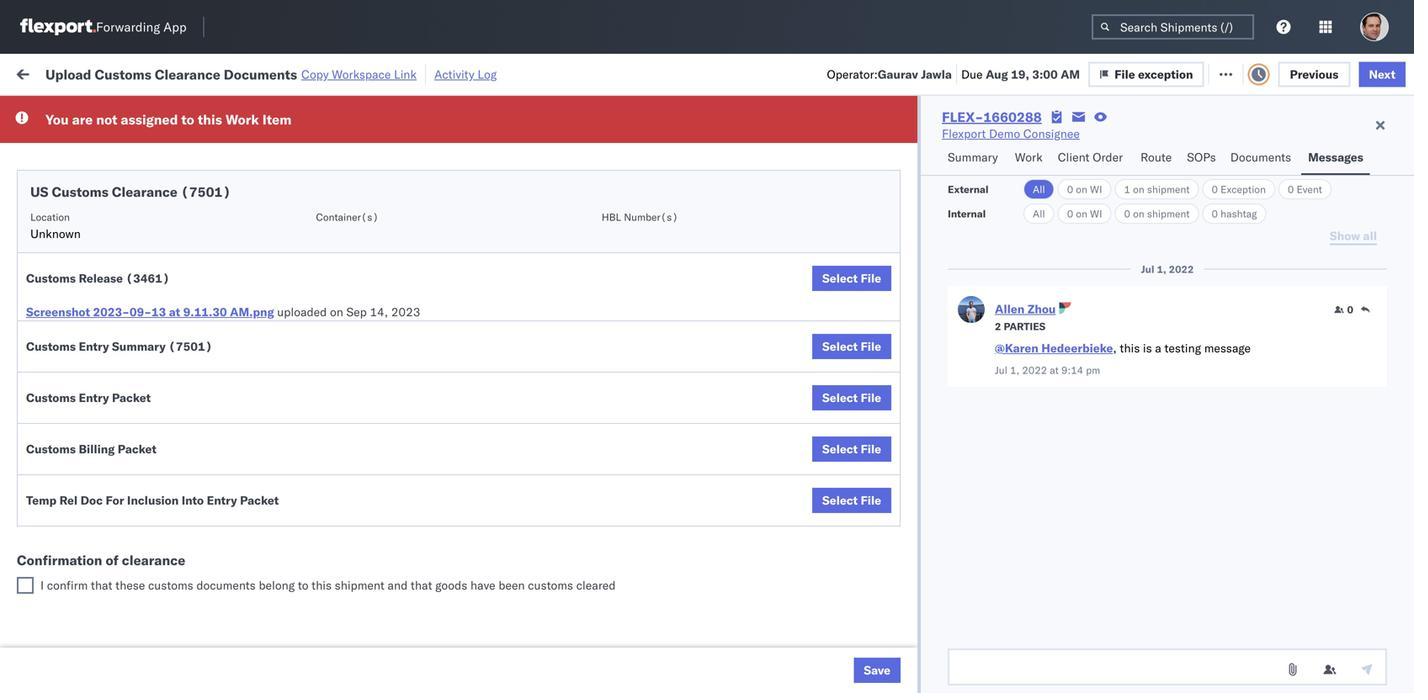 Task type: locate. For each thing, give the bounding box(es) containing it.
los up clearance
[[159, 529, 178, 544]]

2 vertical spatial shipment
[[335, 578, 385, 593]]

pm down deadline
[[300, 168, 318, 183]]

client down the nyku9743990
[[1058, 150, 1090, 165]]

ocean for honeywell - test account
[[515, 316, 550, 331]]

schedule left these in the left bottom of the page
[[39, 566, 89, 581]]

schedule delivery appointment down these in the left bottom of the page
[[39, 649, 207, 663]]

maeu1234567 for schedule pickup from los angeles, ca
[[1037, 279, 1122, 293]]

9 resize handle column header from the left
[[1328, 130, 1349, 694]]

1 vertical spatial demu1232567
[[1123, 649, 1209, 664]]

(7501) down 9.11.30
[[169, 339, 212, 354]]

jul down @karen
[[995, 364, 1008, 377]]

3:00 right the 19,
[[1032, 67, 1058, 81]]

shipment up 0 on shipment
[[1147, 183, 1190, 196]]

schedule pickup from los angeles, ca for 3rd schedule pickup from los angeles, ca button from the top of the page
[[39, 566, 227, 598]]

2 vertical spatial upload
[[39, 463, 77, 478]]

3 schedule delivery appointment link from the top
[[39, 314, 207, 331]]

pm right 10:30
[[307, 316, 325, 331]]

feb left 21,
[[356, 316, 377, 331]]

20,
[[373, 242, 391, 257]]

flxt00001977428a down jul 1, 2022
[[1147, 279, 1263, 294]]

3:30 pm est, feb 17, 2023 down the deadline button
[[271, 168, 423, 183]]

2 select from the top
[[822, 339, 858, 354]]

1 select file from the top
[[822, 271, 881, 286]]

entry for summary
[[79, 339, 109, 354]]

1 schedule pickup from los angeles, ca link from the top
[[39, 269, 239, 303]]

2 appointment from the top
[[138, 204, 207, 219]]

est, for schedule pickup from los angeles international airport "link"
[[321, 168, 346, 183]]

llc
[[819, 131, 840, 146]]

from up clearance
[[131, 529, 156, 544]]

0 vertical spatial shipment
[[1147, 183, 1190, 196]]

0 vertical spatial to
[[181, 111, 194, 128]]

select file for customs entry summary (7501)
[[822, 339, 881, 354]]

pm for upload customs clearance documents
[[300, 242, 318, 257]]

5 ca from the top
[[39, 546, 55, 561]]

1 horizontal spatial that
[[411, 578, 432, 593]]

2:59 for 2:59 am est, feb 28, 2023
[[271, 501, 297, 516]]

0 vertical spatial confirm pickup from los angeles, ca
[[39, 344, 220, 375]]

this inside @karen hedeerbieke , this is a testing message jul 1, 2022 at 9:14 pm
[[1120, 341, 1140, 356]]

this right , at the right of page
[[1120, 341, 1140, 356]]

1 vertical spatial 2001714
[[966, 205, 1017, 220]]

2 1977428 from the top
[[966, 316, 1017, 331]]

1 vertical spatial entry
[[79, 391, 109, 405]]

upload inside upload customs clearance documents
[[39, 233, 77, 248]]

air for 3:30 pm est, feb 17, 2023
[[515, 168, 530, 183]]

2 otter from the left
[[734, 131, 762, 146]]

flex-1977428 for schedule pickup from los angeles, ca
[[929, 279, 1017, 294]]

1 confirm pickup from los angeles, ca from the top
[[39, 344, 220, 375]]

1 vertical spatial 1,
[[1010, 364, 1020, 377]]

due aug 19, 3:00 am
[[961, 67, 1080, 81]]

pm
[[300, 168, 318, 183], [300, 205, 318, 220], [300, 242, 318, 257], [307, 316, 325, 331], [307, 464, 325, 479]]

summary down flex-1988285 at right
[[948, 150, 998, 165]]

that
[[91, 578, 112, 593], [411, 578, 432, 593]]

2 resize handle column header from the left
[[428, 130, 448, 694]]

confirm up customs billing packet
[[39, 381, 82, 396]]

1 horizontal spatial client
[[1058, 150, 1090, 165]]

1 air from the top
[[515, 168, 530, 183]]

0 vertical spatial western
[[878, 168, 923, 183]]

0 vertical spatial summary
[[948, 150, 998, 165]]

1 ca from the top
[[39, 287, 55, 301]]

jul inside @karen hedeerbieke , this is a testing message jul 1, 2022 at 9:14 pm
[[995, 364, 1008, 377]]

activity log
[[434, 67, 497, 82]]

1 vertical spatial upload
[[39, 233, 77, 248]]

0 vertical spatial (7501)
[[181, 184, 231, 200]]

0 horizontal spatial otter
[[625, 131, 652, 146]]

from for second schedule pickup from los angeles, ca button from the bottom of the page
[[131, 529, 156, 544]]

6 resize handle column header from the left
[[874, 130, 894, 694]]

1 vertical spatial 1977428
[[966, 316, 1017, 331]]

3 appointment from the top
[[138, 315, 207, 330]]

uploaded
[[277, 305, 327, 319]]

documents button
[[1224, 142, 1302, 175]]

0 vertical spatial clearance
[[155, 66, 220, 83]]

parties
[[1004, 320, 1046, 333]]

1977428 for schedule pickup from los angeles, ca
[[966, 279, 1017, 294]]

from inside schedule pickup from los angeles international airport
[[131, 159, 156, 173]]

at right 13
[[169, 305, 180, 319]]

2001714 up external
[[966, 168, 1017, 183]]

copy workspace link button
[[301, 67, 417, 82]]

2 digital from the top
[[926, 205, 960, 220]]

hbl number(s)
[[602, 211, 678, 224]]

confirm pickup from los angeles, ca down customs entry summary (7501)
[[39, 381, 220, 413]]

3:30 down deadline
[[271, 168, 297, 183]]

schedule up confirmation
[[39, 529, 89, 544]]

1 vertical spatial lcl
[[553, 316, 573, 331]]

(10)
[[273, 65, 302, 80]]

2 vertical spatial documents
[[39, 250, 100, 264]]

feb left 25,
[[356, 464, 377, 479]]

0 vertical spatial mawb1234
[[1147, 168, 1212, 183]]

(7501) down angeles
[[181, 184, 231, 200]]

schedule up screenshot
[[39, 270, 89, 285]]

file for customs billing packet
[[861, 442, 881, 457]]

4 select file from the top
[[822, 442, 881, 457]]

deadline
[[271, 138, 314, 150]]

1 maeu1234567 from the top
[[1037, 279, 1122, 293]]

3:00
[[1032, 67, 1058, 81], [271, 242, 297, 257]]

3 bookings from the top
[[734, 501, 783, 516]]

1 ocean from the top
[[515, 131, 550, 146]]

0 horizontal spatial summary
[[112, 339, 166, 354]]

batch action
[[1321, 65, 1394, 80]]

am down 12:00
[[300, 501, 319, 516]]

1 vertical spatial 3:30 pm est, feb 17, 2023
[[271, 205, 423, 220]]

shipment left and
[[335, 578, 385, 593]]

wi for 0
[[1090, 208, 1102, 220]]

1 all from the top
[[1033, 183, 1045, 196]]

digital up external
[[926, 168, 960, 183]]

1 horizontal spatial documents
[[224, 66, 297, 83]]

2
[[995, 320, 1001, 333]]

resize handle column header for container numbers
[[1118, 130, 1138, 694]]

1 vertical spatial all button
[[1024, 204, 1055, 224]]

2 schedule delivery appointment from the top
[[39, 204, 207, 219]]

delivery for second schedule delivery appointment link from the bottom
[[92, 204, 135, 219]]

0 horizontal spatial jul
[[995, 364, 1008, 377]]

4 schedule pickup from los angeles, ca from the top
[[39, 566, 227, 598]]

route button
[[1134, 142, 1180, 175]]

09-
[[130, 305, 151, 319]]

2023 left snooze
[[395, 131, 424, 146]]

pm for schedule pickup from los angeles international airport
[[300, 168, 318, 183]]

save
[[864, 663, 891, 678]]

1 vertical spatial this
[[1120, 341, 1140, 356]]

client inside button
[[1058, 150, 1090, 165]]

entry right into
[[207, 493, 237, 508]]

0 vertical spatial 0 on wi
[[1067, 183, 1102, 196]]

clearance inside upload customs clearance documents
[[130, 233, 184, 248]]

upload up the rel
[[39, 463, 77, 478]]

1 vertical spatial flxt00001977428a
[[1147, 390, 1263, 405]]

ca down the temp
[[39, 509, 55, 524]]

schedule delivery appointment link up customs entry summary (7501)
[[39, 314, 207, 331]]

0 horizontal spatial to
[[181, 111, 194, 128]]

from down the upload customs clearance documents button
[[131, 270, 156, 285]]

work left item
[[225, 111, 259, 128]]

client left name
[[625, 138, 652, 150]]

2 3:30 pm est, feb 17, 2023 from the top
[[271, 205, 423, 220]]

for
[[106, 493, 124, 508]]

these
[[115, 578, 145, 593]]

0 vertical spatial digital
[[926, 168, 960, 183]]

schedule down you
[[39, 130, 89, 145]]

1977428
[[966, 279, 1017, 294], [966, 316, 1017, 331], [966, 390, 1017, 405]]

0 vertical spatial 2:59
[[271, 131, 297, 146]]

los inside schedule pickup from los angeles international airport
[[159, 159, 178, 173]]

client
[[625, 138, 652, 150], [1058, 150, 1090, 165]]

los down 13
[[152, 344, 171, 359]]

jawla
[[921, 67, 952, 81]]

app
[[163, 19, 187, 35]]

3 2:59 from the top
[[271, 575, 297, 590]]

maeu1234567 for schedule delivery appointment
[[1037, 316, 1122, 330]]

numbers inside container numbers
[[1037, 144, 1079, 157]]

pickup up confirmation of clearance
[[92, 529, 128, 544]]

1 vertical spatial 17,
[[373, 168, 391, 183]]

1 select file button from the top
[[812, 266, 892, 291]]

workspace
[[332, 67, 391, 82]]

est, left mar
[[322, 575, 347, 590]]

2023 for upload proof of delivery link
[[401, 464, 430, 479]]

file exception button
[[1101, 60, 1217, 85], [1101, 60, 1217, 85], [1089, 62, 1204, 87], [1089, 62, 1204, 87]]

all button for internal
[[1024, 204, 1055, 224]]

internal
[[948, 208, 986, 220]]

operator: gaurav jawla
[[827, 67, 952, 81]]

flexport demo consignee
[[942, 126, 1080, 141]]

otter for otter products - test account
[[625, 131, 652, 146]]

0 vertical spatial wi
[[1090, 183, 1102, 196]]

(7501) for customs entry summary (7501)
[[169, 339, 212, 354]]

3 maeu1234567 from the top
[[1037, 390, 1122, 405]]

est, for 2:59 am est, feb 17, 2023 schedule delivery appointment link
[[322, 131, 347, 146]]

route
[[1141, 150, 1172, 165]]

0 vertical spatial of
[[112, 463, 122, 478]]

confirmation
[[17, 552, 102, 569]]

customs
[[95, 66, 151, 83], [52, 184, 109, 200], [80, 233, 127, 248], [26, 271, 76, 286], [26, 339, 76, 354], [26, 391, 76, 405], [26, 442, 76, 457]]

2 ocean lcl from the top
[[515, 316, 573, 331]]

2:59 for 2:59 am est, feb 17, 2023
[[271, 131, 297, 146]]

maeu1234567 up hedeerbieke
[[1037, 316, 1122, 330]]

customs entry summary (7501)
[[26, 339, 212, 354]]

28,
[[374, 501, 392, 516]]

0 horizontal spatial customs
[[148, 578, 193, 593]]

feb for upload customs clearance documents link
[[349, 242, 370, 257]]

customs left billing
[[26, 442, 76, 457]]

schedule delivery appointment link down us customs clearance (7501)
[[39, 203, 207, 220]]

flex-1977428 up flex-1911408
[[929, 316, 1017, 331]]

4 appointment from the top
[[138, 649, 207, 663]]

upload
[[45, 66, 91, 83], [39, 233, 77, 248], [39, 463, 77, 478]]

2 maeu1234567 from the top
[[1037, 316, 1122, 330]]

None checkbox
[[17, 578, 34, 594]]

from up airport
[[131, 159, 156, 173]]

2 vertical spatial at
[[1050, 364, 1059, 377]]

file
[[1127, 65, 1148, 80], [1115, 67, 1135, 81], [861, 271, 881, 286], [861, 339, 881, 354], [861, 391, 881, 405], [861, 442, 881, 457], [861, 493, 881, 508]]

1 western from the top
[[878, 168, 923, 183]]

1 schedule pickup from los angeles, ca from the top
[[39, 270, 227, 301]]

1 bookings test consignee from the top
[[734, 353, 868, 368]]

1 vertical spatial maeu1234567
[[1037, 316, 1122, 330]]

3 select file from the top
[[822, 391, 881, 405]]

est, for upload proof of delivery link
[[328, 464, 353, 479]]

schedule left 2023-
[[39, 315, 89, 330]]

schedule delivery appointment button for 10:30 pm est, feb 21, 2023
[[39, 314, 207, 333]]

1 vertical spatial packet
[[118, 442, 157, 457]]

a
[[1155, 341, 1162, 356]]

0 vertical spatial packet
[[112, 391, 151, 405]]

allen zhou
[[995, 302, 1056, 317]]

feb for 2:59 am est, feb 17, 2023 schedule delivery appointment link
[[350, 131, 371, 146]]

select for customs release (3461)
[[822, 271, 858, 286]]

next
[[1369, 67, 1396, 81]]

schedule pickup from los angeles, ca link
[[39, 269, 239, 303], [39, 491, 239, 525], [39, 528, 239, 562], [39, 565, 239, 599]]

los for second schedule pickup from los angeles, ca button from the bottom of the page
[[159, 529, 178, 544]]

clearance
[[122, 552, 185, 569]]

1 vertical spatial shipment
[[1147, 208, 1190, 220]]

1 horizontal spatial this
[[312, 578, 332, 593]]

0 vertical spatial 2001714
[[966, 168, 1017, 183]]

1 vertical spatial 2022
[[1022, 364, 1047, 377]]

from right for
[[131, 492, 156, 507]]

schedule delivery appointment link for 2:59 am est, feb 17, 2023
[[39, 129, 207, 146]]

select for customs entry summary (7501)
[[822, 339, 858, 354]]

1 select from the top
[[822, 271, 858, 286]]

1 vertical spatial 3:00
[[271, 242, 297, 257]]

5 resize handle column header from the left
[[705, 130, 726, 694]]

from down temp rel doc for inclusion into entry packet
[[131, 566, 156, 581]]

is
[[1143, 341, 1152, 356]]

am for 2:59 am est, feb 17, 2023
[[300, 131, 319, 146]]

2 vertical spatial ocean
[[515, 575, 550, 590]]

feb for schedule delivery appointment link corresponding to 10:30 pm est, feb 21, 2023
[[356, 316, 377, 331]]

2 bookings from the top
[[734, 427, 783, 442]]

1 integration test account - western digital from the top
[[734, 168, 960, 183]]

2:59 am est, feb 17, 2023
[[271, 131, 424, 146]]

appointment for schedule delivery appointment link corresponding to 10:30 pm est, feb 21, 2023
[[138, 315, 207, 330]]

schedule pickup from los angeles international airport
[[39, 159, 223, 190]]

sops
[[1187, 150, 1216, 165]]

0 vertical spatial air
[[515, 168, 530, 183]]

at inside @karen hedeerbieke , this is a testing message jul 1, 2022 at 9:14 pm
[[1050, 364, 1059, 377]]

2 horizontal spatial work
[[1015, 150, 1043, 165]]

1 0 on wi from the top
[[1067, 183, 1102, 196]]

delivery up temp rel doc for inclusion into entry packet
[[125, 463, 169, 478]]

1 on shipment
[[1124, 183, 1190, 196]]

3 select file button from the top
[[812, 386, 892, 411]]

1 vertical spatial ocean
[[515, 316, 550, 331]]

delivery for schedule delivery appointment link corresponding to 10:30 pm est, feb 21, 2023
[[92, 315, 135, 330]]

est, down the deadline button
[[321, 168, 346, 183]]

0 horizontal spatial client
[[625, 138, 652, 150]]

schedule pickup from los angeles international airport button
[[39, 158, 239, 193]]

est, for 1st schedule pickup from los angeles, ca link from the bottom of the page
[[322, 575, 347, 590]]

0 vertical spatial 17,
[[374, 131, 392, 146]]

3 schedule from the top
[[39, 204, 89, 219]]

1 bookings from the top
[[734, 353, 783, 368]]

upload customs clearance documents link
[[39, 232, 239, 266]]

pm down the container(s) on the top of the page
[[300, 242, 318, 257]]

select file for customs entry packet
[[822, 391, 881, 405]]

1 all button from the top
[[1024, 179, 1055, 200]]

2 vertical spatial schedule delivery appointment link
[[39, 314, 207, 331]]

2 all button from the top
[[1024, 204, 1055, 224]]

1 horizontal spatial numbers
[[1208, 138, 1249, 150]]

4 select from the top
[[822, 442, 858, 457]]

delivery up customs entry summary (7501)
[[92, 315, 135, 330]]

2:59 down item
[[271, 131, 297, 146]]

2 0 on wi from the top
[[1067, 208, 1102, 220]]

customs up screenshot
[[26, 271, 76, 286]]

1 horizontal spatial work
[[225, 111, 259, 128]]

None text field
[[948, 649, 1387, 686]]

17, down the deadline button
[[373, 168, 391, 183]]

0 hashtag
[[1212, 208, 1257, 220]]

8 schedule from the top
[[39, 566, 89, 581]]

1, down 0 on shipment
[[1157, 263, 1167, 276]]

2 confirm from the top
[[39, 381, 82, 396]]

work right the import
[[183, 65, 212, 80]]

numbers inside button
[[1208, 138, 1249, 150]]

upload up by:
[[45, 66, 91, 83]]

1 appointment from the top
[[138, 130, 207, 145]]

2 horizontal spatial at
[[1050, 364, 1059, 377]]

feb down the workspace
[[350, 131, 371, 146]]

1 vertical spatial flex-1977428
[[929, 316, 1017, 331]]

1 horizontal spatial 1,
[[1157, 263, 1167, 276]]

1 vertical spatial to
[[298, 578, 309, 593]]

ca down confirmation
[[39, 583, 55, 598]]

3 schedule pickup from los angeles, ca link from the top
[[39, 528, 239, 562]]

cleared
[[576, 578, 616, 593]]

los for 3rd schedule pickup from los angeles, ca button from the top of the page
[[159, 566, 178, 581]]

2 select file from the top
[[822, 339, 881, 354]]

feb for schedule pickup from los angeles international airport "link"
[[349, 168, 370, 183]]

1 vertical spatial air
[[515, 242, 530, 257]]

schedule down proof
[[39, 492, 89, 507]]

batch
[[1321, 65, 1354, 80]]

1 lcl from the top
[[553, 131, 573, 146]]

entry down 2023-
[[79, 339, 109, 354]]

3 schedule pickup from los angeles, ca from the top
[[39, 529, 227, 561]]

consignee inside button
[[734, 138, 783, 150]]

17, down the workspace
[[374, 131, 392, 146]]

summary inside button
[[948, 150, 998, 165]]

copy
[[301, 67, 329, 82]]

est, down the container(s) on the top of the page
[[321, 242, 346, 257]]

screenshot 2023-09-13 at 9.11.30 am.png link
[[26, 304, 274, 321]]

1 vertical spatial at
[[169, 305, 180, 319]]

delivery for 2:59 am est, feb 17, 2023 schedule delivery appointment link
[[92, 130, 135, 145]]

1,
[[1157, 263, 1167, 276], [1010, 364, 1020, 377]]

into
[[182, 493, 204, 508]]

pickup down upload customs clearance documents on the top left of the page
[[92, 270, 128, 285]]

clearance for upload customs clearance documents
[[130, 233, 184, 248]]

8 resize handle column header from the left
[[1118, 130, 1138, 694]]

messages button
[[1302, 142, 1370, 175]]

2 air from the top
[[515, 242, 530, 257]]

3 schedule delivery appointment from the top
[[39, 315, 207, 330]]

0 vertical spatial flxt00001977428a
[[1147, 279, 1263, 294]]

0 vertical spatial ocean lcl
[[515, 131, 573, 146]]

client for client name
[[625, 138, 652, 150]]

0 vertical spatial all
[[1033, 183, 1045, 196]]

1 vertical spatial mawb1234
[[1147, 205, 1212, 220]]

resize handle column header for deadline
[[428, 130, 448, 694]]

0 horizontal spatial 2022
[[1022, 364, 1047, 377]]

2 vertical spatial flex-1977428
[[929, 390, 1017, 405]]

1 horizontal spatial customs
[[528, 578, 573, 593]]

temp
[[26, 493, 57, 508]]

test
[[717, 131, 739, 146], [795, 168, 818, 183], [795, 205, 818, 220], [686, 242, 708, 257], [795, 242, 818, 257], [803, 279, 825, 294], [694, 316, 716, 331], [803, 316, 825, 331], [786, 353, 809, 368], [803, 390, 825, 405], [786, 427, 809, 442], [686, 464, 708, 479], [795, 464, 818, 479], [786, 501, 809, 516], [786, 649, 809, 664]]

file for customs entry packet
[[861, 391, 881, 405]]

1 schedule delivery appointment link from the top
[[39, 129, 207, 146]]

in
[[251, 104, 260, 117]]

not
[[96, 111, 117, 128]]

schedule pickup from los angeles, ca for second schedule pickup from los angeles, ca button from the bottom of the page
[[39, 529, 227, 561]]

customs down clearance
[[148, 578, 193, 593]]

work down the flexport demo consignee link
[[1015, 150, 1043, 165]]

schedule delivery appointment button
[[39, 129, 207, 148], [39, 203, 207, 222], [39, 314, 207, 333]]

2 horizontal spatial documents
[[1231, 150, 1291, 165]]

and
[[388, 578, 408, 593]]

flex-1977428 for schedule delivery appointment
[[929, 316, 1017, 331]]

documents inside upload customs clearance documents
[[39, 250, 100, 264]]

flex-1977428 down flex-1911408
[[929, 390, 1017, 405]]

wi
[[1090, 183, 1102, 196], [1090, 208, 1102, 220]]

you are not assigned to this work item
[[45, 111, 292, 128]]

2 vertical spatial schedule pickup from los angeles, ca button
[[39, 565, 239, 601]]

confirm down screenshot
[[39, 344, 82, 359]]

2 mawb1234 from the top
[[1147, 205, 1212, 220]]

1 confirm pickup from los angeles, ca link from the top
[[39, 343, 239, 377]]

3:30 left the container(s) on the top of the page
[[271, 205, 297, 220]]

2 vertical spatial 2:59
[[271, 575, 297, 590]]

3 select from the top
[[822, 391, 858, 405]]

1977428 for schedule delivery appointment
[[966, 316, 1017, 331]]

flex-1977428 up allen
[[929, 279, 1017, 294]]

resize handle column header
[[241, 130, 261, 694], [428, 130, 448, 694], [487, 130, 507, 694], [596, 130, 616, 694], [705, 130, 726, 694], [874, 130, 894, 694], [1009, 130, 1029, 694], [1118, 130, 1138, 694], [1328, 130, 1349, 694], [1384, 130, 1404, 694]]

confirm pickup from los angeles, ca link for second confirm pickup from los angeles, ca button from the bottom
[[39, 343, 239, 377]]

jul 1, 2022
[[1141, 263, 1194, 276]]

1 vertical spatial schedule delivery appointment link
[[39, 203, 207, 220]]

packet up upload proof of delivery
[[118, 442, 157, 457]]

est,
[[322, 131, 347, 146], [321, 168, 346, 183], [321, 205, 346, 220], [321, 242, 346, 257], [328, 316, 353, 331], [328, 464, 353, 479], [322, 501, 347, 516], [322, 575, 347, 590]]

client inside button
[[625, 138, 652, 150]]

0 vertical spatial integration test account - western digital
[[734, 168, 960, 183]]

of up these in the left bottom of the page
[[106, 552, 119, 569]]

1 vertical spatial western
[[878, 205, 923, 220]]

been
[[499, 578, 525, 593]]

17, for air
[[373, 168, 391, 183]]

3 air from the top
[[515, 464, 530, 479]]

4 bookings test consignee from the top
[[734, 649, 868, 664]]

0 vertical spatial schedule delivery appointment button
[[39, 129, 207, 148]]

previous button
[[1278, 62, 1351, 87]]

file for customs entry summary (7501)
[[861, 339, 881, 354]]

0 horizontal spatial 1,
[[1010, 364, 1020, 377]]

feb left 20,
[[349, 242, 370, 257]]

documents up in
[[224, 66, 297, 83]]

1 horizontal spatial summary
[[948, 150, 998, 165]]

shipment down 1 on shipment
[[1147, 208, 1190, 220]]

1 flxt00001977428a from the top
[[1147, 279, 1263, 294]]

2 vertical spatial air
[[515, 464, 530, 479]]

select
[[822, 271, 858, 286], [822, 339, 858, 354], [822, 391, 858, 405], [822, 442, 858, 457], [822, 493, 858, 508]]

1 flex-1977428 from the top
[[929, 279, 1017, 294]]

2:59 right documents
[[271, 575, 297, 590]]

2:59 for 2:59 am est, mar 3, 2023
[[271, 575, 297, 590]]

flexport demo consignee link
[[942, 125, 1080, 142]]

1 resize handle column header from the left
[[241, 130, 261, 694]]

previous
[[1290, 67, 1339, 81]]

0 vertical spatial flex-1977428
[[929, 279, 1017, 294]]

0 vertical spatial schedule pickup from los angeles, ca button
[[39, 269, 239, 304]]

2 ca from the top
[[39, 361, 55, 375]]

lcl for otter products - test account
[[553, 131, 573, 146]]

17, up 20,
[[373, 205, 391, 220]]

los for 3rd schedule pickup from los angeles, ca button from the bottom of the page
[[159, 270, 178, 285]]

1 vertical spatial digital
[[926, 205, 960, 220]]

1 vertical spatial (7501)
[[169, 339, 212, 354]]

@karen
[[995, 341, 1039, 356]]

2 confirm pickup from los angeles, ca link from the top
[[39, 380, 239, 414]]

appointment down us customs clearance (7501)
[[138, 204, 207, 219]]

delivery down not
[[92, 130, 135, 145]]

2022 inside @karen hedeerbieke , this is a testing message jul 1, 2022 at 9:14 pm
[[1022, 364, 1047, 377]]

0 vertical spatial 3:30 pm est, feb 17, 2023
[[271, 168, 423, 183]]

am for 2:59 am est, mar 3, 2023
[[300, 575, 319, 590]]

customs inside upload customs clearance documents
[[80, 233, 127, 248]]

upload down location
[[39, 233, 77, 248]]

1 vertical spatial 0 on wi
[[1067, 208, 1102, 220]]

am for 2:59 am est, feb 28, 2023
[[300, 501, 319, 516]]

2023 for 1st schedule pickup from los angeles, ca link from the bottom of the page
[[389, 575, 418, 590]]

0 horizontal spatial numbers
[[1037, 144, 1079, 157]]

1 1977428 from the top
[[966, 279, 1017, 294]]

2 confirm pickup from los angeles, ca from the top
[[39, 381, 220, 413]]

0 horizontal spatial this
[[198, 111, 222, 128]]

(3461)
[[126, 271, 170, 286]]

from for 3rd schedule pickup from los angeles, ca button from the bottom of the page
[[131, 270, 156, 285]]

3 schedule delivery appointment button from the top
[[39, 314, 207, 333]]

wi for 1
[[1090, 183, 1102, 196]]

1 vertical spatial ocean lcl
[[515, 316, 573, 331]]

2023 right 21,
[[401, 316, 430, 331]]

2001714
[[966, 168, 1017, 183], [966, 205, 1017, 220]]

17, for ocean lcl
[[374, 131, 392, 146]]

2 flex-1977428 from the top
[[929, 316, 1017, 331]]

ca up screenshot
[[39, 287, 55, 301]]

flex-
[[942, 109, 983, 125], [929, 131, 966, 146], [929, 168, 966, 183], [929, 205, 966, 220], [929, 279, 966, 294], [929, 316, 966, 331], [929, 353, 966, 368], [929, 390, 966, 405], [929, 649, 966, 664]]

4 schedule delivery appointment from the top
[[39, 649, 207, 663]]

1, down @karen
[[1010, 364, 1020, 377]]

schedule delivery appointment button for 2:59 am est, feb 17, 2023
[[39, 129, 207, 148]]

packet down customs entry summary (7501)
[[112, 391, 151, 405]]

0 vertical spatial at
[[341, 65, 352, 80]]

(7501) for us customs clearance (7501)
[[181, 184, 231, 200]]

2 vertical spatial schedule delivery appointment button
[[39, 314, 207, 333]]

upload inside upload proof of delivery link
[[39, 463, 77, 478]]

to
[[181, 111, 194, 128], [298, 578, 309, 593]]

los right these in the left bottom of the page
[[159, 566, 178, 581]]

1, inside @karen hedeerbieke , this is a testing message jul 1, 2022 at 9:14 pm
[[1010, 364, 1020, 377]]

confirm pickup from los angeles, ca link for 2nd confirm pickup from los angeles, ca button from the top
[[39, 380, 239, 414]]

7 resize handle column header from the left
[[1009, 130, 1029, 694]]

at left 9:14
[[1050, 364, 1059, 377]]

2 confirm pickup from los angeles, ca button from the top
[[39, 380, 239, 415]]

0 horizontal spatial work
[[183, 65, 212, 80]]

that down confirmation of clearance
[[91, 578, 112, 593]]

schedule pickup from los angeles international airport link
[[39, 158, 239, 192]]

0 vertical spatial demu1232567
[[1037, 353, 1123, 367]]

0 vertical spatial confirm pickup from los angeles, ca button
[[39, 343, 239, 378]]

confirm pickup from los angeles, ca button down customs entry summary (7501)
[[39, 380, 239, 415]]

3 1977428 from the top
[[966, 390, 1017, 405]]

1 horizontal spatial otter
[[734, 131, 762, 146]]

international
[[39, 176, 107, 190]]

bookings
[[734, 353, 783, 368], [734, 427, 783, 442], [734, 501, 783, 516], [734, 649, 783, 664]]

documents up exception
[[1231, 150, 1291, 165]]

jul down 0 on shipment
[[1141, 263, 1155, 276]]

los left angeles
[[159, 159, 178, 173]]

2 flex-2001714 from the top
[[929, 205, 1017, 220]]



Task type: describe. For each thing, give the bounding box(es) containing it.
clearance for us customs clearance (7501)
[[112, 184, 178, 200]]

customs up location
[[52, 184, 109, 200]]

10 resize handle column header from the left
[[1384, 130, 1404, 694]]

6 ca from the top
[[39, 583, 55, 598]]

2023 for schedule pickup from los angeles international airport "link"
[[394, 168, 423, 183]]

0 vertical spatial this
[[198, 111, 222, 128]]

0 on wi for 0
[[1067, 208, 1102, 220]]

appointment for 2:59 am est, feb 17, 2023 schedule delivery appointment link
[[138, 130, 207, 145]]

schedule inside schedule pickup from los angeles international airport
[[39, 159, 89, 173]]

2 schedule delivery appointment button from the top
[[39, 203, 207, 222]]

0 event
[[1288, 183, 1322, 196]]

3 resize handle column header from the left
[[487, 130, 507, 694]]

2 3:30 from the top
[[271, 205, 297, 220]]

187
[[394, 65, 416, 80]]

2023 right 14, at the left top of page
[[391, 305, 420, 319]]

packet for customs entry packet
[[112, 391, 151, 405]]

item
[[262, 111, 292, 128]]

pickup down customs entry summary (7501)
[[85, 381, 121, 396]]

resize handle column header for mode
[[596, 130, 616, 694]]

allen zhou button
[[995, 302, 1056, 317]]

1 digital from the top
[[926, 168, 960, 183]]

customs up :
[[95, 66, 151, 83]]

message
[[226, 65, 273, 80]]

documents inside "button"
[[1231, 150, 1291, 165]]

ready
[[128, 104, 158, 117]]

select for customs entry packet
[[822, 391, 858, 405]]

am right the 19,
[[1061, 67, 1080, 81]]

all for external
[[1033, 183, 1045, 196]]

3 ocean from the top
[[515, 575, 550, 590]]

resize handle column header for consignee
[[874, 130, 894, 694]]

schedule delivery appointment for schedule delivery appointment link corresponding to 10:30 pm est, feb 21, 2023
[[39, 315, 207, 330]]

workitem
[[19, 138, 63, 150]]

2 schedule pickup from los angeles, ca link from the top
[[39, 491, 239, 525]]

import work
[[142, 65, 212, 80]]

1 3:30 from the top
[[271, 168, 297, 183]]

from for schedule pickup from los angeles international airport "button"
[[131, 159, 156, 173]]

i
[[40, 578, 44, 593]]

confirm pickup from los angeles, ca for confirm pickup from los angeles, ca link for second confirm pickup from los angeles, ca button from the bottom
[[39, 344, 220, 375]]

confirm pickup from los angeles, ca for confirm pickup from los angeles, ca link for 2nd confirm pickup from los angeles, ca button from the top
[[39, 381, 220, 413]]

delivery down these in the left bottom of the page
[[92, 649, 135, 663]]

consignee button
[[726, 134, 877, 151]]

1911408
[[966, 353, 1017, 368]]

my work
[[17, 61, 92, 84]]

location unknown
[[30, 211, 81, 241]]

otter for otter products, llc
[[734, 131, 762, 146]]

0 horizontal spatial 3:00
[[271, 242, 297, 257]]

workitem button
[[10, 134, 244, 151]]

container numbers button
[[1029, 127, 1121, 157]]

us customs clearance (7501)
[[30, 184, 231, 200]]

numbers for container numbers
[[1037, 144, 1079, 157]]

2 flxt00001977428a from the top
[[1147, 390, 1263, 405]]

ocean lcl for otter
[[515, 131, 573, 146]]

3 flex-1977428 from the top
[[929, 390, 1017, 405]]

10:30 pm est, feb 21, 2023
[[271, 316, 430, 331]]

of inside 'button'
[[112, 463, 122, 478]]

select for customs billing packet
[[822, 442, 858, 457]]

am.png
[[230, 305, 274, 319]]

lcl for honeywell - test account
[[553, 316, 573, 331]]

1 2001714 from the top
[[966, 168, 1017, 183]]

2 vertical spatial 17,
[[373, 205, 391, 220]]

1 horizontal spatial at
[[341, 65, 352, 80]]

25,
[[380, 464, 398, 479]]

work button
[[1008, 142, 1051, 175]]

6 schedule from the top
[[39, 492, 89, 507]]

deadline button
[[263, 134, 431, 151]]

products,
[[765, 131, 816, 146]]

2 vertical spatial packet
[[240, 493, 279, 508]]

los for 2nd confirm pickup from los angeles, ca button from the top
[[152, 381, 171, 396]]

9 schedule from the top
[[39, 649, 89, 663]]

numbers for mbl/mawb numbers
[[1208, 138, 1249, 150]]

7 schedule from the top
[[39, 529, 89, 544]]

@karen hedeerbieke , this is a testing message jul 1, 2022 at 9:14 pm
[[995, 341, 1251, 377]]

2:59 am est, feb 28, 2023
[[271, 501, 424, 516]]

appointment for second schedule delivery appointment link from the bottom
[[138, 204, 207, 219]]

work inside work button
[[1015, 150, 1043, 165]]

select for temp rel doc for inclusion into entry packet
[[822, 493, 858, 508]]

1 vertical spatial summary
[[112, 339, 166, 354]]

2023 for schedule delivery appointment link corresponding to 10:30 pm est, feb 21, 2023
[[401, 316, 430, 331]]

4 schedule from the top
[[39, 270, 89, 285]]

los left into
[[159, 492, 178, 507]]

1 flex-2001714 from the top
[[929, 168, 1017, 183]]

3 schedule pickup from los angeles, ca button from the top
[[39, 565, 239, 601]]

all button for external
[[1024, 179, 1055, 200]]

schedule pickup from los angeles, ca for 3rd schedule pickup from los angeles, ca button from the bottom of the page
[[39, 270, 227, 301]]

shipment for 0 on shipment
[[1147, 208, 1190, 220]]

1 horizontal spatial 3:00
[[1032, 67, 1058, 81]]

2 integration test account - western digital from the top
[[734, 205, 960, 220]]

los for schedule pickup from los angeles international airport "button"
[[159, 159, 178, 173]]

file for customs release (3461)
[[861, 271, 881, 286]]

flex id button
[[894, 134, 1012, 151]]

have
[[470, 578, 496, 593]]

1 horizontal spatial 2022
[[1169, 263, 1194, 276]]

hashtag
[[1221, 208, 1257, 220]]

Search Shipments (/) text field
[[1092, 14, 1254, 40]]

feb up 3:00 pm est, feb 20, 2023
[[349, 205, 370, 220]]

flexport. image
[[20, 19, 96, 35]]

feb left 28,
[[350, 501, 371, 516]]

1 confirm pickup from los angeles, ca button from the top
[[39, 343, 239, 378]]

est, for upload customs clearance documents link
[[321, 242, 346, 257]]

flexport
[[942, 126, 986, 141]]

client for client order
[[1058, 150, 1090, 165]]

0 vertical spatial upload
[[45, 66, 91, 83]]

1 vertical spatial of
[[106, 552, 119, 569]]

belong
[[259, 578, 295, 593]]

2023 for upload customs clearance documents link
[[394, 242, 423, 257]]

allen
[[995, 302, 1025, 317]]

Search Work text field
[[849, 60, 1032, 85]]

1 vertical spatial work
[[225, 111, 259, 128]]

9.11.30
[[183, 305, 227, 319]]

upload for customs
[[39, 233, 77, 248]]

1 horizontal spatial to
[[298, 578, 309, 593]]

screenshot 2023-09-13 at 9.11.30 am.png uploaded on sep 14, 2023
[[26, 305, 420, 319]]

rel
[[59, 493, 78, 508]]

documents for upload customs clearance documents
[[39, 250, 100, 264]]

2 bookings test consignee from the top
[[734, 427, 868, 442]]

file for temp rel doc for inclusion into entry packet
[[861, 493, 881, 508]]

est, for schedule delivery appointment link corresponding to 10:30 pm est, feb 21, 2023
[[328, 316, 353, 331]]

los for second confirm pickup from los angeles, ca button from the bottom
[[152, 344, 171, 359]]

2 2001714 from the top
[[966, 205, 1017, 220]]

2 customs from the left
[[528, 578, 573, 593]]

forwarding
[[96, 19, 160, 35]]

select file button for customs entry packet
[[812, 386, 892, 411]]

blocked,
[[206, 104, 248, 117]]

import
[[142, 65, 180, 80]]

3 ca from the top
[[39, 398, 55, 413]]

confirm
[[47, 578, 88, 593]]

delivery inside 'button'
[[125, 463, 169, 478]]

angeles
[[181, 159, 223, 173]]

pm for schedule delivery appointment
[[307, 316, 325, 331]]

track
[[435, 65, 463, 80]]

upload customs clearance documents button
[[39, 232, 239, 267]]

12:00
[[271, 464, 304, 479]]

customs up customs billing packet
[[26, 391, 76, 405]]

screenshot
[[26, 305, 90, 319]]

mbl/mawb numbers
[[1147, 138, 1249, 150]]

0 on wi for 1
[[1067, 183, 1102, 196]]

upload for proof
[[39, 463, 77, 478]]

flex-1911466
[[929, 649, 1017, 664]]

2023 right 28,
[[395, 501, 424, 516]]

from for 2nd confirm pickup from los angeles, ca button from the top
[[124, 381, 149, 396]]

work inside import work button
[[183, 65, 212, 80]]

1 mawb1234 from the top
[[1147, 168, 1212, 183]]

pm
[[1086, 364, 1100, 377]]

message
[[1204, 341, 1251, 356]]

1 schedule pickup from los angeles, ca button from the top
[[39, 269, 239, 304]]

sops button
[[1180, 142, 1224, 175]]

air for 12:00 pm est, feb 25, 2023
[[515, 464, 530, 479]]

filtered by:
[[17, 103, 77, 118]]

import work button
[[135, 54, 219, 92]]

4 schedule pickup from los angeles, ca link from the top
[[39, 565, 239, 599]]

documents for upload customs clearance documents copy workspace link
[[224, 66, 297, 83]]

assigned
[[121, 111, 178, 128]]

select file for customs billing packet
[[822, 442, 881, 457]]

21,
[[380, 316, 398, 331]]

pickup down 2023-
[[85, 344, 121, 359]]

0 button
[[1334, 303, 1354, 317]]

from for 3rd schedule pickup from los angeles, ca button from the top of the page
[[131, 566, 156, 581]]

2 schedule pickup from los angeles, ca button from the top
[[39, 528, 239, 564]]

pickup down upload proof of delivery 'button'
[[92, 492, 128, 507]]

pm for upload proof of delivery
[[307, 464, 325, 479]]

3 bookings test consignee from the top
[[734, 501, 868, 516]]

2023 for 2:59 am est, feb 17, 2023 schedule delivery appointment link
[[395, 131, 424, 146]]

unknown
[[30, 226, 81, 241]]

flex id
[[902, 138, 934, 150]]

all for internal
[[1033, 208, 1045, 220]]

1 confirm from the top
[[39, 344, 82, 359]]

3,
[[375, 575, 386, 590]]

resize handle column header for flex id
[[1009, 130, 1029, 694]]

4 ca from the top
[[39, 509, 55, 524]]

mbl/mawb numbers button
[[1138, 134, 1332, 151]]

proof
[[80, 463, 109, 478]]

2 western from the top
[[878, 205, 923, 220]]

est, down 12:00 pm est, feb 25, 2023 at the bottom of page
[[322, 501, 347, 516]]

aug
[[986, 67, 1008, 81]]

2 that from the left
[[411, 578, 432, 593]]

2 schedule delivery appointment link from the top
[[39, 203, 207, 220]]

bicu1234565, demu1232567
[[1037, 649, 1209, 664]]

packet for customs billing packet
[[118, 442, 157, 457]]

1 that from the left
[[91, 578, 112, 593]]

sep
[[346, 305, 367, 319]]

12:00 pm est, feb 25, 2023
[[271, 464, 430, 479]]

ocean for otter products - test account
[[515, 131, 550, 146]]

2023-
[[93, 305, 130, 319]]

0 vertical spatial jul
[[1141, 263, 1155, 276]]

products
[[655, 131, 703, 146]]

otter products, llc
[[734, 131, 840, 146]]

action
[[1357, 65, 1394, 80]]

you
[[45, 111, 69, 128]]

2 vertical spatial entry
[[207, 493, 237, 508]]

4 bookings from the top
[[734, 649, 783, 664]]

5 schedule from the top
[[39, 315, 89, 330]]

feb for upload proof of delivery link
[[356, 464, 377, 479]]

select file button for customs billing packet
[[812, 437, 892, 462]]

demo
[[989, 126, 1020, 141]]

from for second confirm pickup from los angeles, ca button from the bottom
[[124, 344, 149, 359]]

clearance for upload customs clearance documents copy workspace link
[[155, 66, 220, 83]]

1 customs from the left
[[148, 578, 193, 593]]

status
[[91, 104, 121, 117]]

save button
[[854, 658, 901, 684]]

flex-1988285
[[929, 131, 1017, 146]]

select file button for temp rel doc for inclusion into entry packet
[[812, 488, 892, 514]]

shipment for 1 on shipment
[[1147, 183, 1190, 196]]

for
[[160, 104, 174, 117]]

pickup right the confirm at left bottom
[[92, 566, 128, 581]]

schedule delivery appointment link for 10:30 pm est, feb 21, 2023
[[39, 314, 207, 331]]

client name button
[[616, 134, 709, 151]]

1 3:30 pm est, feb 17, 2023 from the top
[[271, 168, 423, 183]]

name
[[655, 138, 681, 150]]

0 inside button
[[1347, 303, 1354, 316]]

2023 right the container(s) on the top of the page
[[394, 205, 423, 220]]

ocean lcl for honeywell
[[515, 316, 573, 331]]

select file for customs release (3461)
[[822, 271, 881, 286]]

mbl/mawb
[[1147, 138, 1205, 150]]

event
[[1297, 183, 1322, 196]]

1 schedule from the top
[[39, 130, 89, 145]]

pickup inside schedule pickup from los angeles international airport
[[92, 159, 128, 173]]

1
[[1124, 183, 1131, 196]]

external
[[948, 183, 989, 196]]

est, up 3:00 pm est, feb 20, 2023
[[321, 205, 346, 220]]

customs down screenshot
[[26, 339, 76, 354]]

0 horizontal spatial at
[[169, 305, 180, 319]]

pm up 3:00 pm est, feb 20, 2023
[[300, 205, 318, 220]]

778
[[316, 65, 338, 80]]

schedule delivery appointment for second schedule delivery appointment link from the bottom
[[39, 204, 207, 219]]

2 schedule pickup from los angeles, ca from the top
[[39, 492, 227, 524]]

forwarding app link
[[20, 19, 187, 35]]

log
[[478, 67, 497, 82]]

schedule delivery appointment for 2:59 am est, feb 17, 2023 schedule delivery appointment link
[[39, 130, 207, 145]]

:
[[121, 104, 124, 117]]

risk
[[355, 65, 375, 80]]

select file for temp rel doc for inclusion into entry packet
[[822, 493, 881, 508]]

resize handle column header for workitem
[[241, 130, 261, 694]]

flex-1660288
[[942, 109, 1042, 125]]

9:14
[[1062, 364, 1084, 377]]



Task type: vqa. For each thing, say whether or not it's contained in the screenshot.
the topmost days
no



